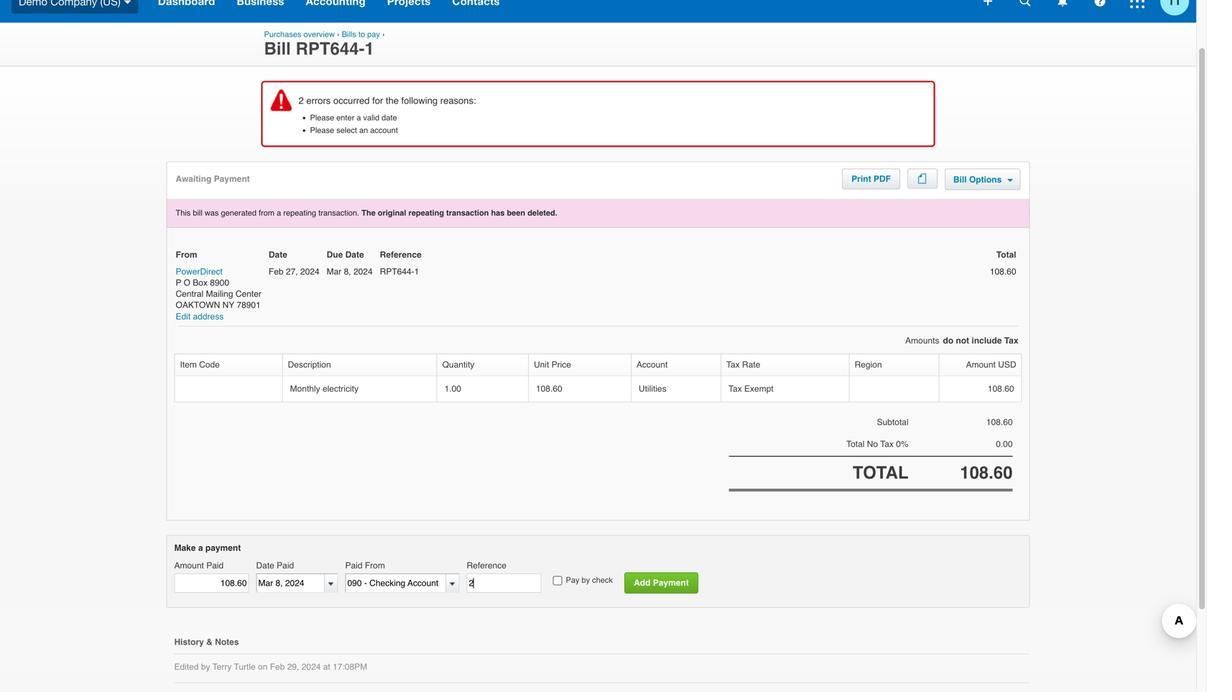 Task type: locate. For each thing, give the bounding box(es) containing it.
payment up generated
[[214, 174, 250, 184]]

a right from
[[277, 208, 281, 217]]

5 svg image from the left
[[124, 0, 131, 4]]

center
[[236, 289, 262, 299]]

1 horizontal spatial repeating
[[409, 208, 444, 217]]

for
[[372, 95, 383, 106]]

transaction.
[[319, 208, 359, 217]]

1 right 8,
[[415, 267, 419, 277]]

1 vertical spatial please
[[310, 126, 334, 135]]

tax up usd
[[1005, 336, 1019, 346]]

subtotal
[[877, 417, 909, 427]]

1 please from the top
[[310, 113, 334, 122]]

0 horizontal spatial bill
[[264, 39, 291, 59]]

check
[[592, 576, 613, 585]]

date paid
[[256, 561, 294, 571]]

svg image
[[984, 0, 993, 5], [1020, 0, 1031, 6], [1095, 0, 1106, 6], [1131, 0, 1145, 8], [124, 0, 131, 4]]

transaction
[[446, 208, 489, 217]]

2024
[[300, 267, 320, 277], [354, 267, 373, 277], [302, 662, 321, 672]]

1 horizontal spatial 1
[[415, 267, 419, 277]]

overview
[[304, 30, 335, 39]]

1 horizontal spatial from
[[365, 561, 385, 571]]

› right pay
[[382, 30, 385, 39]]

1 inside purchases overview › bills to pay › bill rpt644-1
[[365, 39, 374, 59]]

1 horizontal spatial bill
[[954, 175, 967, 185]]

1 horizontal spatial payment
[[653, 578, 689, 588]]

please
[[310, 113, 334, 122], [310, 126, 334, 135]]

following
[[402, 95, 438, 106]]

tax left exempt
[[729, 384, 742, 394]]

by right the pay
[[582, 576, 590, 585]]

0 vertical spatial please
[[310, 113, 334, 122]]

0 vertical spatial bill
[[264, 39, 291, 59]]

please down errors at top left
[[310, 113, 334, 122]]

108.60
[[990, 267, 1017, 277], [536, 384, 563, 394], [988, 384, 1015, 394], [987, 417, 1013, 427], [960, 463, 1013, 483]]

0 horizontal spatial paid
[[206, 561, 224, 571]]

select
[[337, 126, 357, 135]]

bill left 'overview'
[[264, 39, 291, 59]]

date feb 27, 2024 due date mar 8, 2024 reference rpt644-1
[[269, 250, 422, 277]]

total inside total 108.60
[[997, 250, 1017, 260]]

tax right no
[[881, 439, 894, 449]]

1 vertical spatial by
[[201, 662, 210, 672]]

108.60 down unit price
[[536, 384, 563, 394]]

rpt644- inside date feb 27, 2024 due date mar 8, 2024 reference rpt644-1
[[380, 267, 415, 277]]

paid for amount paid
[[206, 561, 224, 571]]

0 vertical spatial reference
[[380, 250, 422, 260]]

usd
[[999, 360, 1017, 370]]

occurred
[[333, 95, 370, 106]]

edited by terry turtle on feb 29, 2024 at 17:08pm
[[174, 662, 367, 672]]

address
[[193, 311, 224, 322]]

add
[[634, 578, 651, 588]]

history
[[174, 637, 204, 647]]

0 horizontal spatial a
[[198, 543, 203, 553]]

feb inside date feb 27, 2024 due date mar 8, 2024 reference rpt644-1
[[269, 267, 284, 277]]

please left select
[[310, 126, 334, 135]]

bill
[[264, 39, 291, 59], [954, 175, 967, 185]]

1 vertical spatial rpt644-
[[380, 267, 415, 277]]

1 horizontal spatial ›
[[382, 30, 385, 39]]

0 vertical spatial amount
[[966, 360, 996, 370]]

2024 left at
[[302, 662, 321, 672]]

payment for add payment
[[653, 578, 689, 588]]

amounts
[[906, 336, 940, 346]]

108.60 down 0.00
[[960, 463, 1013, 483]]

1 vertical spatial payment
[[653, 578, 689, 588]]

reference up 'reference' text field
[[467, 561, 507, 571]]

a right make
[[198, 543, 203, 553]]

1 horizontal spatial by
[[582, 576, 590, 585]]

from powerdirect p o box 8900 central mailing center oaktown ny 78901 edit address
[[176, 250, 262, 322]]

due
[[327, 250, 343, 260]]

description
[[288, 360, 331, 370]]

date up 8,
[[346, 250, 364, 260]]

a
[[357, 113, 361, 122], [277, 208, 281, 217], [198, 543, 203, 553]]

repeating right from
[[283, 208, 316, 217]]

p
[[176, 278, 181, 288]]

17:08pm
[[333, 662, 367, 672]]

0 vertical spatial a
[[357, 113, 361, 122]]

date up the date paid text field
[[256, 561, 275, 571]]

2 › from the left
[[382, 30, 385, 39]]

edit address link
[[176, 311, 224, 322]]

add payment link
[[625, 573, 699, 594]]

1 repeating from the left
[[283, 208, 316, 217]]

electricity
[[323, 384, 359, 394]]

edit
[[176, 311, 191, 322]]

rpt644-
[[296, 39, 365, 59], [380, 267, 415, 277]]

0 horizontal spatial reference
[[380, 250, 422, 260]]

ny
[[223, 300, 234, 310]]

this bill was generated from a repeating transaction. the original repeating transaction has been deleted.
[[176, 208, 558, 217]]

mar
[[327, 267, 342, 277]]

repeating right original
[[409, 208, 444, 217]]

1 vertical spatial 1
[[415, 267, 419, 277]]

awaiting
[[176, 174, 212, 184]]

8,
[[344, 267, 351, 277]]

1 horizontal spatial total
[[997, 250, 1017, 260]]

reference inside date feb 27, 2024 due date mar 8, 2024 reference rpt644-1
[[380, 250, 422, 260]]

paid from
[[345, 561, 385, 571]]

by left terry
[[201, 662, 210, 672]]

1 horizontal spatial reference
[[467, 561, 507, 571]]

0 vertical spatial by
[[582, 576, 590, 585]]

a inside 2 errors occurred for the following reasons: please enter a valid date please select an account
[[357, 113, 361, 122]]

mailing
[[206, 289, 233, 299]]

add payment
[[634, 578, 689, 588]]

0 vertical spatial payment
[[214, 174, 250, 184]]

from
[[259, 208, 275, 217]]

0 vertical spatial feb
[[269, 267, 284, 277]]

awaiting payment
[[176, 174, 250, 184]]

1 vertical spatial feb
[[270, 662, 285, 672]]

this
[[176, 208, 191, 217]]

1 vertical spatial amount
[[174, 561, 204, 571]]

› left bills
[[337, 30, 340, 39]]

0 horizontal spatial by
[[201, 662, 210, 672]]

pay
[[367, 30, 380, 39]]

date for date feb 27, 2024 due date mar 8, 2024 reference rpt644-1
[[269, 250, 287, 260]]

1 › from the left
[[337, 30, 340, 39]]

0 horizontal spatial amount
[[174, 561, 204, 571]]

3 paid from the left
[[345, 561, 363, 571]]

1 horizontal spatial a
[[277, 208, 281, 217]]

central
[[176, 289, 204, 299]]

bill left options
[[954, 175, 967, 185]]

1 vertical spatial total
[[847, 439, 865, 449]]

1 horizontal spatial amount
[[966, 360, 996, 370]]

reference
[[380, 250, 422, 260], [467, 561, 507, 571]]

2 horizontal spatial a
[[357, 113, 361, 122]]

options
[[970, 175, 1002, 185]]

1 vertical spatial from
[[365, 561, 385, 571]]

amount down "include"
[[966, 360, 996, 370]]

None text field
[[346, 574, 446, 592]]

1 horizontal spatial paid
[[277, 561, 294, 571]]

0 horizontal spatial repeating
[[283, 208, 316, 217]]

0 horizontal spatial total
[[847, 439, 865, 449]]

make
[[174, 543, 196, 553]]

0 horizontal spatial from
[[176, 250, 197, 260]]

from
[[176, 250, 197, 260], [365, 561, 385, 571]]

0 horizontal spatial payment
[[214, 174, 250, 184]]

pdf
[[874, 174, 891, 184]]

0 vertical spatial 1
[[365, 39, 374, 59]]

0 horizontal spatial rpt644-
[[296, 39, 365, 59]]

date up "27,"
[[269, 250, 287, 260]]

0 horizontal spatial ›
[[337, 30, 340, 39]]

feb right on
[[270, 662, 285, 672]]

Amount Paid text field
[[174, 574, 249, 593]]

payment right add
[[653, 578, 689, 588]]

0 vertical spatial from
[[176, 250, 197, 260]]

was
[[205, 208, 219, 217]]

1 paid from the left
[[206, 561, 224, 571]]

monthly
[[290, 384, 320, 394]]

print pdf
[[852, 174, 891, 184]]

reference down original
[[380, 250, 422, 260]]

1
[[365, 39, 374, 59], [415, 267, 419, 277]]

account
[[370, 126, 398, 135]]

Date Paid text field
[[257, 574, 325, 592]]

›
[[337, 30, 340, 39], [382, 30, 385, 39]]

amount down make
[[174, 561, 204, 571]]

0 vertical spatial rpt644-
[[296, 39, 365, 59]]

0 horizontal spatial 1
[[365, 39, 374, 59]]

1 vertical spatial reference
[[467, 561, 507, 571]]

0 vertical spatial total
[[997, 250, 1017, 260]]

by
[[582, 576, 590, 585], [201, 662, 210, 672]]

tax left rate
[[727, 360, 740, 370]]

history & notes
[[174, 637, 239, 647]]

2 horizontal spatial paid
[[345, 561, 363, 571]]

1 horizontal spatial rpt644-
[[380, 267, 415, 277]]

2 paid from the left
[[277, 561, 294, 571]]

a left valid
[[357, 113, 361, 122]]

0%
[[897, 439, 909, 449]]

2024 right 8,
[[354, 267, 373, 277]]

1 right bills
[[365, 39, 374, 59]]

2 repeating from the left
[[409, 208, 444, 217]]

include
[[972, 336, 1002, 346]]

tax rate
[[727, 360, 761, 370]]

feb left "27,"
[[269, 267, 284, 277]]



Task type: describe. For each thing, give the bounding box(es) containing it.
from inside 'from powerdirect p o box 8900 central mailing center oaktown ny 78901 edit address'
[[176, 250, 197, 260]]

purchases
[[264, 30, 302, 39]]

amount for amount usd
[[966, 360, 996, 370]]

original
[[378, 208, 407, 217]]

by for terry
[[201, 662, 210, 672]]

code
[[199, 360, 220, 370]]

valid
[[363, 113, 380, 122]]

pay by check
[[566, 576, 613, 585]]

payment
[[205, 543, 241, 553]]

unit
[[534, 360, 549, 370]]

3 svg image from the left
[[1095, 0, 1106, 6]]

1 svg image from the left
[[984, 0, 993, 5]]

78901
[[237, 300, 261, 310]]

total for total 108.60
[[997, 250, 1017, 260]]

total
[[853, 463, 909, 483]]

2
[[299, 95, 304, 106]]

generated
[[221, 208, 257, 217]]

27,
[[286, 267, 298, 277]]

to
[[359, 30, 365, 39]]

by for check
[[582, 576, 590, 585]]

1 vertical spatial bill
[[954, 175, 967, 185]]

oaktown
[[176, 300, 220, 310]]

108.60 up 0.00
[[987, 417, 1013, 427]]

paid for date paid
[[277, 561, 294, 571]]

terry
[[213, 662, 232, 672]]

2 vertical spatial a
[[198, 543, 203, 553]]

print pdf link
[[843, 169, 900, 189]]

notes
[[215, 637, 239, 647]]

at
[[323, 662, 331, 672]]

the
[[362, 208, 376, 217]]

bill options
[[954, 175, 1005, 185]]

item
[[180, 360, 197, 370]]

4 svg image from the left
[[1131, 0, 1145, 8]]

amount usd
[[966, 360, 1017, 370]]

&
[[206, 637, 213, 647]]

tax exempt
[[729, 384, 774, 394]]

unit price
[[534, 360, 571, 370]]

not
[[956, 336, 970, 346]]

purchases overview link
[[264, 30, 335, 39]]

deleted.
[[528, 208, 558, 217]]

1 vertical spatial a
[[277, 208, 281, 217]]

2 errors occurred for the following reasons: please enter a valid date please select an account
[[299, 95, 476, 135]]

print
[[852, 174, 872, 184]]

1.00
[[445, 384, 461, 394]]

date
[[382, 113, 397, 122]]

bills
[[342, 30, 356, 39]]

utilities
[[639, 384, 667, 394]]

an
[[359, 126, 368, 135]]

price
[[552, 360, 571, 370]]

has
[[491, 208, 505, 217]]

box
[[193, 278, 208, 288]]

Pay by check checkbox
[[553, 576, 563, 586]]

108.60 up "include"
[[990, 267, 1017, 277]]

quantity
[[443, 360, 475, 370]]

rate
[[743, 360, 761, 370]]

no
[[867, 439, 878, 449]]

item code
[[180, 360, 220, 370]]

purchases overview › bills to pay › bill rpt644-1
[[264, 30, 387, 59]]

total no tax 0%
[[847, 439, 909, 449]]

powerdirect
[[176, 267, 223, 277]]

edited
[[174, 662, 199, 672]]

enter
[[337, 113, 355, 122]]

8900
[[210, 278, 229, 288]]

errors
[[306, 95, 331, 106]]

date for date paid
[[256, 561, 275, 571]]

bills to pay link
[[342, 30, 380, 39]]

the
[[386, 95, 399, 106]]

on
[[258, 662, 268, 672]]

o
[[184, 278, 190, 288]]

bill inside purchases overview › bills to pay › bill rpt644-1
[[264, 39, 291, 59]]

exempt
[[745, 384, 774, 394]]

make a payment
[[174, 543, 241, 553]]

reasons:
[[440, 95, 476, 106]]

1 inside date feb 27, 2024 due date mar 8, 2024 reference rpt644-1
[[415, 267, 419, 277]]

2024 right "27,"
[[300, 267, 320, 277]]

total for total no tax 0%
[[847, 439, 865, 449]]

Reference text field
[[467, 574, 542, 593]]

monthly electricity
[[290, 384, 359, 394]]

total 108.60
[[990, 250, 1017, 277]]

bill
[[193, 208, 203, 217]]

turtle
[[234, 662, 256, 672]]

rpt644- inside purchases overview › bills to pay › bill rpt644-1
[[296, 39, 365, 59]]

pay
[[566, 576, 580, 585]]

108.60 down usd
[[988, 384, 1015, 394]]

svg image
[[1059, 0, 1068, 6]]

amount for amount paid
[[174, 561, 204, 571]]

2 please from the top
[[310, 126, 334, 135]]

0.00
[[996, 439, 1013, 449]]

been
[[507, 208, 526, 217]]

29,
[[287, 662, 299, 672]]

amount paid
[[174, 561, 224, 571]]

region
[[855, 360, 882, 370]]

2 svg image from the left
[[1020, 0, 1031, 6]]

payment for awaiting payment
[[214, 174, 250, 184]]



Task type: vqa. For each thing, say whether or not it's contained in the screenshot.


